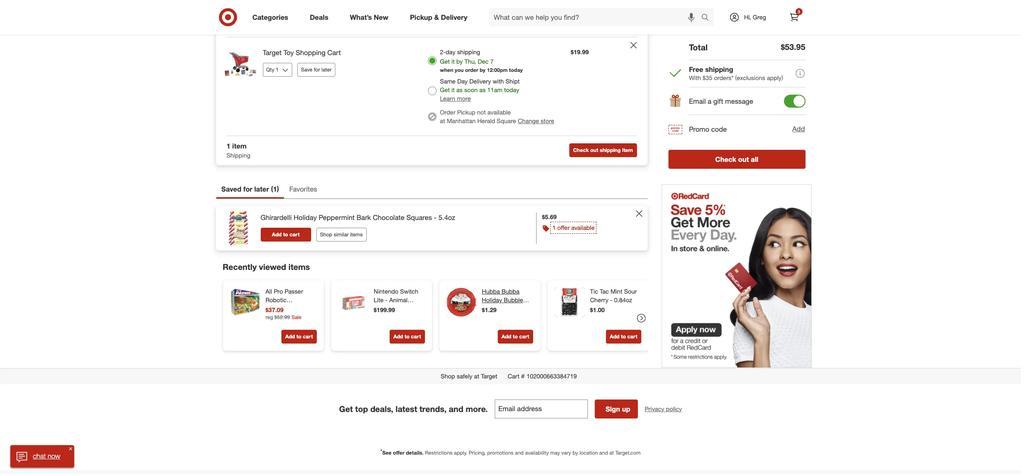 Task type: vqa. For each thing, say whether or not it's contained in the screenshot.
1
yes



Task type: describe. For each thing, give the bounding box(es) containing it.
categories link
[[245, 8, 299, 27]]

to for all pro passer robotic quarterback
[[296, 334, 301, 340]]

bubble
[[504, 297, 523, 304]]

add button
[[792, 124, 806, 135]]

it inside same day delivery with shipt get it as soon as 11am today learn more
[[452, 86, 455, 94]]

2 horizontal spatial and
[[600, 450, 609, 457]]

holiday inside list item
[[294, 214, 317, 222]]

$53.95
[[781, 42, 806, 52]]

chat now
[[33, 453, 60, 461]]

add to cart button for hubba bubba holiday bubble tape - 2oz
[[498, 330, 533, 344]]

offer inside * see offer details. restrictions apply. pricing, promotions and availability may vary by location and at target.com
[[393, 450, 405, 457]]

today inside 2-day shipping get it by thu, dec 7 when you order by 12:00pm today
[[509, 67, 523, 73]]

at inside order pickup not available at manhattan herald square change store
[[440, 117, 445, 125]]

- inside 'tic tac mint sour cherry - 0.84oz $1.00'
[[610, 297, 613, 304]]

add to cart inside the ghirardelli holiday peppermint bark chocolate squares - 5.4oz list item
[[272, 232, 300, 238]]

nintendo switch lite - animal crossing: new horizons bundle - isabelle's aloha edition link
[[374, 288, 423, 338]]

ghirardelli holiday peppermint bark chocolate squares - 5.4oz
[[261, 214, 456, 222]]

- right lite
[[385, 297, 388, 304]]

sale
[[291, 314, 302, 321]]

tic tac mint sour cherry - 0.84oz link
[[590, 288, 640, 305]]

by for thu,
[[480, 67, 486, 73]]

privacy policy
[[645, 406, 682, 413]]

ghirardelli holiday peppermint bark chocolate squares - 5.4oz list item
[[216, 206, 648, 251]]

taxes
[[722, 15, 739, 24]]

all
[[265, 288, 272, 295]]

2oz
[[501, 305, 510, 313]]

check out shipping item
[[574, 147, 633, 154]]

code
[[712, 125, 727, 134]]

add inside $199.99 add to cart
[[393, 334, 403, 340]]

location
[[580, 450, 598, 457]]

)
[[277, 185, 279, 193]]

apply)
[[767, 74, 784, 81]]

add to cart button down 'ghirardelli'
[[261, 228, 311, 242]]

shop similar items
[[320, 232, 363, 238]]

quarterback
[[265, 305, 299, 313]]

$3.96
[[789, 15, 806, 24]]

7
[[491, 58, 494, 65]]

shop for shop similar items
[[320, 232, 333, 238]]

pricing,
[[469, 450, 486, 457]]

for for save
[[314, 66, 320, 73]]

shop similar items button
[[316, 228, 367, 242]]

bark
[[357, 214, 371, 222]]

102000663384719
[[527, 373, 577, 380]]

by for pricing,
[[573, 450, 579, 457]]

cart for tic tac mint sour cherry - 0.84oz
[[628, 334, 638, 340]]

policy
[[666, 406, 682, 413]]

top
[[355, 404, 368, 414]]

vary
[[562, 450, 572, 457]]

peppermint
[[319, 214, 355, 222]]

details.
[[406, 450, 424, 457]]

for for saved
[[243, 185, 253, 193]]

saved
[[221, 185, 242, 193]]

today inside same day delivery with shipt get it as soon as 11am today learn more
[[504, 86, 520, 94]]

now
[[47, 453, 60, 461]]

later for save for later
[[322, 66, 332, 73]]

shipping for item
[[600, 147, 621, 154]]

delivery for &
[[441, 13, 468, 21]]

available inside button
[[572, 224, 595, 232]]

deals link
[[303, 8, 339, 27]]

promo
[[690, 125, 710, 134]]

items for shop similar items
[[350, 232, 363, 238]]

check for check out shipping item
[[574, 147, 589, 154]]

up
[[623, 405, 631, 414]]

11am
[[488, 86, 503, 94]]

add to cart button down 0.84oz
[[606, 330, 642, 344]]

What can we help you find? suggestions appear below search field
[[489, 8, 704, 27]]

chat now button
[[10, 446, 74, 468]]

sign up
[[606, 405, 631, 414]]

cart # 102000663384719
[[508, 373, 577, 380]]

change
[[518, 117, 539, 125]]

2-day shipping get it by thu, dec 7 when you order by 12:00pm today
[[440, 48, 523, 73]]

shipping for get
[[457, 48, 481, 56]]

2 vertical spatial shipping
[[227, 152, 251, 159]]

free shipping with $35 orders* (exclusions apply)
[[690, 65, 784, 81]]

store
[[541, 117, 555, 125]]

0 vertical spatial by
[[457, 58, 463, 65]]

what's new link
[[343, 8, 399, 27]]

what's
[[350, 13, 372, 21]]

square
[[497, 117, 517, 125]]

shipping inside 'free shipping with $35 orders* (exclusions apply)'
[[706, 65, 734, 74]]

&
[[435, 13, 439, 21]]

pro
[[274, 288, 283, 295]]

later for saved for later ( 1 )
[[254, 185, 269, 193]]

hi, greg
[[745, 13, 767, 21]]

change store button
[[518, 117, 555, 125]]

new inside nintendo switch lite - animal crossing: new horizons bundle - isabelle's aloha edition
[[401, 305, 413, 313]]

1 vertical spatial at
[[474, 373, 480, 380]]

pickup inside order pickup not available at manhattan herald square change store
[[458, 109, 476, 116]]

total
[[690, 42, 708, 52]]

1 horizontal spatial and
[[515, 450, 524, 457]]

email
[[690, 97, 706, 106]]

deals
[[310, 13, 329, 21]]

1 for offer
[[553, 224, 556, 232]]

gift
[[714, 97, 724, 106]]

save for later button
[[297, 63, 336, 77]]

holiday inside hubba bubba holiday bubble tape - 2oz
[[482, 297, 502, 304]]

- inside ghirardelli holiday peppermint bark chocolate squares - 5.4oz link
[[434, 214, 437, 222]]

1 vertical spatial 1
[[273, 185, 277, 193]]

availability
[[525, 450, 549, 457]]

apply.
[[454, 450, 468, 457]]

hubba bubba holiday bubble tape - 2oz
[[482, 288, 523, 313]]

same day delivery with shipt get it as soon as 11am today learn more
[[440, 78, 520, 102]]

restrictions
[[425, 450, 453, 457]]

$1.00
[[590, 306, 605, 314]]

mint
[[611, 288, 623, 295]]

with
[[690, 74, 702, 81]]

safely
[[457, 373, 473, 380]]

add inside the ghirardelli holiday peppermint bark chocolate squares - 5.4oz list item
[[272, 232, 282, 238]]

get top deals, latest trends, and more.
[[339, 404, 488, 414]]

day
[[458, 78, 468, 85]]

order
[[440, 109, 456, 116]]

shipt
[[506, 78, 520, 85]]

get inside same day delivery with shipt get it as soon as 11am today learn more
[[440, 86, 450, 94]]

see
[[383, 450, 392, 457]]

cart inside the ghirardelli holiday peppermint bark chocolate squares - 5.4oz list item
[[290, 232, 300, 238]]

add to cart for tic tac mint sour cherry - 0.84oz
[[610, 334, 638, 340]]

deals,
[[371, 404, 394, 414]]

*
[[381, 449, 383, 454]]

search
[[698, 14, 718, 22]]

greg
[[753, 13, 767, 21]]

ghirardelli
[[261, 214, 292, 222]]

2 as from the left
[[480, 86, 486, 94]]

to inside $199.99 add to cart
[[405, 334, 410, 340]]

pickup & delivery link
[[403, 8, 479, 27]]

cherry
[[590, 297, 609, 304]]

day
[[446, 48, 456, 56]]



Task type: locate. For each thing, give the bounding box(es) containing it.
to down 0.84oz
[[621, 334, 626, 340]]

orders*
[[715, 74, 734, 81]]

1 horizontal spatial shop
[[441, 373, 455, 380]]

shop for shop safely at target
[[441, 373, 455, 380]]

cart for all pro passer robotic quarterback
[[303, 334, 313, 340]]

- inside hubba bubba holiday bubble tape - 2oz
[[497, 305, 499, 313]]

0 horizontal spatial at
[[440, 117, 445, 125]]

cart
[[328, 48, 341, 57], [508, 373, 520, 380]]

add to cart button for nintendo switch lite - animal crossing: new horizons bundle - isabelle's aloha edition
[[390, 330, 425, 344]]

1 item shipping
[[227, 142, 251, 159]]

1 horizontal spatial shipping
[[600, 147, 621, 154]]

2 vertical spatial by
[[573, 450, 579, 457]]

1 inside button
[[553, 224, 556, 232]]

0 horizontal spatial item
[[232, 142, 247, 150]]

out for shipping
[[591, 147, 599, 154]]

and left "availability"
[[515, 450, 524, 457]]

shipping
[[457, 48, 481, 56], [706, 65, 734, 74], [600, 147, 621, 154]]

holiday down favorites link
[[294, 214, 317, 222]]

0 vertical spatial at
[[440, 117, 445, 125]]

0 horizontal spatial shipping
[[457, 48, 481, 56]]

0 vertical spatial target
[[263, 48, 282, 57]]

✕
[[69, 447, 72, 452]]

shipping inside 2-day shipping get it by thu, dec 7 when you order by 12:00pm today
[[457, 48, 481, 56]]

target redcard save 5% get more every day. in store & online. apply now for a credit or debit redcard. *some restrictions apply. image
[[662, 184, 812, 368]]

sign
[[606, 405, 621, 414]]

1 vertical spatial check
[[716, 155, 737, 164]]

today down "shipt"
[[504, 86, 520, 94]]

for right saved
[[243, 185, 253, 193]]

2 horizontal spatial 1
[[553, 224, 556, 232]]

target right safely
[[481, 373, 498, 380]]

2 horizontal spatial shipping
[[706, 65, 734, 74]]

at inside * see offer details. restrictions apply. pricing, promotions and availability may vary by location and at target.com
[[610, 450, 614, 457]]

✕ button
[[67, 446, 74, 453]]

privacy policy link
[[645, 405, 682, 414]]

1 vertical spatial it
[[452, 86, 455, 94]]

to inside the ghirardelli holiday peppermint bark chocolate squares - 5.4oz list item
[[283, 232, 288, 238]]

1 vertical spatial later
[[254, 185, 269, 193]]

2 horizontal spatial at
[[610, 450, 614, 457]]

0 horizontal spatial delivery
[[441, 13, 468, 21]]

$37.09 reg $52.99 sale
[[265, 306, 302, 321]]

add to cart down 'ghirardelli'
[[272, 232, 300, 238]]

0 vertical spatial for
[[314, 66, 320, 73]]

1 horizontal spatial 1
[[273, 185, 277, 193]]

1 vertical spatial by
[[480, 67, 486, 73]]

1 vertical spatial shipping
[[706, 65, 734, 74]]

1
[[227, 142, 231, 150], [273, 185, 277, 193], [553, 224, 556, 232]]

2 vertical spatial 1
[[553, 224, 556, 232]]

0 vertical spatial offer
[[558, 224, 570, 232]]

1 horizontal spatial check
[[716, 155, 737, 164]]

toy
[[284, 48, 294, 57]]

favorites
[[290, 185, 317, 193]]

when
[[440, 67, 454, 73]]

None text field
[[495, 400, 588, 419]]

1 horizontal spatial item
[[623, 147, 633, 154]]

shipping inside button
[[600, 147, 621, 154]]

hubba bubba holiday bubble tape - 2oz link
[[482, 288, 532, 313]]

it up learn more "button"
[[452, 86, 455, 94]]

0 horizontal spatial and
[[449, 404, 464, 414]]

soon
[[465, 86, 478, 94]]

holiday down hubba
[[482, 297, 502, 304]]

more.
[[466, 404, 488, 414]]

1 horizontal spatial offer
[[558, 224, 570, 232]]

add to cart for all pro passer robotic quarterback
[[285, 334, 313, 340]]

3
[[798, 9, 801, 14]]

shopping
[[296, 48, 326, 57]]

1 horizontal spatial as
[[480, 86, 486, 94]]

similar
[[334, 232, 349, 238]]

add to cart down 0.84oz
[[610, 334, 638, 340]]

add to cart down 2oz
[[502, 334, 529, 340]]

and left more.
[[449, 404, 464, 414]]

0 horizontal spatial holiday
[[294, 214, 317, 222]]

items for recently viewed items
[[289, 262, 310, 272]]

herald
[[478, 117, 495, 125]]

2 vertical spatial get
[[339, 404, 353, 414]]

0 vertical spatial out
[[591, 147, 599, 154]]

cart down 'ghirardelli'
[[290, 232, 300, 238]]

1 for item
[[227, 142, 231, 150]]

2 vertical spatial shipping
[[600, 147, 621, 154]]

pickup & delivery
[[410, 13, 468, 21]]

0 horizontal spatial shop
[[320, 232, 333, 238]]

tac
[[600, 288, 609, 295]]

0 vertical spatial shop
[[320, 232, 333, 238]]

today up "shipt"
[[509, 67, 523, 73]]

0 vertical spatial get
[[440, 58, 450, 65]]

chat now dialog
[[10, 446, 74, 468]]

0 vertical spatial delivery
[[441, 13, 468, 21]]

0 vertical spatial today
[[509, 67, 523, 73]]

to down bubble
[[513, 334, 518, 340]]

0 horizontal spatial 1
[[227, 142, 231, 150]]

order pickup not available at manhattan herald square change store
[[440, 109, 555, 125]]

cart right the shopping
[[328, 48, 341, 57]]

1 horizontal spatial later
[[322, 66, 332, 73]]

ghirardelli holiday peppermint bark chocolate squares - 5.4oz image
[[221, 212, 256, 246]]

nintendo switch lite - animal crossing: new horizons bundle - isabelle's aloha edition
[[374, 288, 422, 338]]

lite
[[374, 297, 384, 304]]

at left "target.com"
[[610, 450, 614, 457]]

not available radio
[[428, 112, 437, 121]]

robotic
[[265, 297, 287, 304]]

0 vertical spatial check
[[574, 147, 589, 154]]

out for all
[[739, 155, 749, 164]]

0 vertical spatial pickup
[[410, 13, 433, 21]]

$1.29
[[482, 306, 497, 314]]

to down the sale
[[296, 334, 301, 340]]

0 vertical spatial shipping
[[457, 48, 481, 56]]

- left 2oz
[[497, 305, 499, 313]]

get up the when
[[440, 58, 450, 65]]

cart down 0.84oz
[[628, 334, 638, 340]]

- right bundle
[[420, 314, 422, 321]]

add to cart down the sale
[[285, 334, 313, 340]]

1 horizontal spatial at
[[474, 373, 480, 380]]

* see offer details. restrictions apply. pricing, promotions and availability may vary by location and at target.com
[[381, 449, 641, 457]]

shipping
[[696, 4, 720, 11], [246, 17, 280, 27], [227, 152, 251, 159]]

cart down "aloha"
[[411, 334, 421, 340]]

as right soon
[[480, 86, 486, 94]]

0 horizontal spatial pickup
[[410, 13, 433, 21]]

item inside 1 item shipping
[[232, 142, 247, 150]]

to for tic tac mint sour cherry - 0.84oz
[[621, 334, 626, 340]]

items inside 'button'
[[350, 232, 363, 238]]

cart inside $199.99 add to cart
[[411, 334, 421, 340]]

available
[[488, 109, 511, 116], [572, 224, 595, 232]]

to for hubba bubba holiday bubble tape - 2oz
[[513, 334, 518, 340]]

1 vertical spatial get
[[440, 86, 450, 94]]

may
[[551, 450, 560, 457]]

hi,
[[745, 13, 752, 21]]

0 vertical spatial later
[[322, 66, 332, 73]]

chat
[[33, 453, 46, 461]]

recently viewed items
[[223, 262, 310, 272]]

1 vertical spatial available
[[572, 224, 595, 232]]

new up bundle
[[401, 305, 413, 313]]

items right similar
[[350, 232, 363, 238]]

later left (
[[254, 185, 269, 193]]

crossing:
[[374, 305, 399, 313]]

2 horizontal spatial by
[[573, 450, 579, 457]]

target inside cart item ready to fulfill group
[[263, 48, 282, 57]]

shop inside 'button'
[[320, 232, 333, 238]]

1 vertical spatial shipping
[[246, 17, 280, 27]]

based on
[[696, 26, 724, 34]]

it down day
[[452, 58, 455, 65]]

to down "aloha"
[[405, 334, 410, 340]]

and right location at the bottom of page
[[600, 450, 609, 457]]

1 vertical spatial offer
[[393, 450, 405, 457]]

0 horizontal spatial target
[[263, 48, 282, 57]]

message
[[726, 97, 754, 106]]

1 horizontal spatial available
[[572, 224, 595, 232]]

0 horizontal spatial as
[[457, 86, 463, 94]]

2 it from the top
[[452, 86, 455, 94]]

trends,
[[420, 404, 447, 414]]

1 horizontal spatial cart
[[508, 373, 520, 380]]

1 vertical spatial cart
[[508, 373, 520, 380]]

tic tac mint sour cherry - 0.84oz image
[[555, 288, 585, 318], [555, 288, 585, 318]]

0 vertical spatial shipping
[[696, 4, 720, 11]]

0 horizontal spatial available
[[488, 109, 511, 116]]

promo code
[[690, 125, 727, 134]]

None radio
[[428, 56, 437, 65], [428, 87, 437, 95], [428, 56, 437, 65], [428, 87, 437, 95]]

cart for hubba bubba holiday bubble tape - 2oz
[[519, 334, 529, 340]]

by inside * see offer details. restrictions apply. pricing, promotions and availability may vary by location and at target.com
[[573, 450, 579, 457]]

target.com
[[616, 450, 641, 457]]

item inside button
[[623, 147, 633, 154]]

check for check out all
[[716, 155, 737, 164]]

1 vertical spatial today
[[504, 86, 520, 94]]

0 horizontal spatial check
[[574, 147, 589, 154]]

1 vertical spatial holiday
[[482, 297, 502, 304]]

check out shipping item button
[[570, 144, 637, 157]]

1 vertical spatial for
[[243, 185, 253, 193]]

0 horizontal spatial offer
[[393, 450, 405, 457]]

at
[[440, 117, 445, 125], [474, 373, 480, 380], [610, 450, 614, 457]]

all pro passer robotic quarterback link
[[265, 288, 315, 313]]

horizons
[[374, 314, 398, 321]]

by down dec
[[480, 67, 486, 73]]

0 horizontal spatial by
[[457, 58, 463, 65]]

recently
[[223, 262, 257, 272]]

delivery for day
[[470, 78, 491, 85]]

with
[[493, 78, 504, 85]]

2 vertical spatial at
[[610, 450, 614, 457]]

cart down all pro passer robotic quarterback 'link' at bottom
[[303, 334, 313, 340]]

1 inside 1 item shipping
[[227, 142, 231, 150]]

bundle
[[399, 314, 418, 321]]

0 vertical spatial items
[[350, 232, 363, 238]]

and
[[449, 404, 464, 414], [515, 450, 524, 457], [600, 450, 609, 457]]

saved for later ( 1 )
[[221, 185, 279, 193]]

0 vertical spatial it
[[452, 58, 455, 65]]

it inside 2-day shipping get it by thu, dec 7 when you order by 12:00pm today
[[452, 58, 455, 65]]

1 horizontal spatial delivery
[[470, 78, 491, 85]]

search button
[[698, 8, 718, 28]]

1 vertical spatial target
[[481, 373, 498, 380]]

pickup up manhattan
[[458, 109, 476, 116]]

1 vertical spatial pickup
[[458, 109, 476, 116]]

get left top
[[339, 404, 353, 414]]

all pro passer robotic quarterback image
[[230, 288, 260, 318], [230, 288, 260, 318]]

0 vertical spatial available
[[488, 109, 511, 116]]

latest
[[396, 404, 417, 414]]

- left 5.4oz at the top left of page
[[434, 214, 437, 222]]

delivery
[[441, 13, 468, 21], [470, 78, 491, 85]]

later inside "button"
[[322, 66, 332, 73]]

1 horizontal spatial items
[[350, 232, 363, 238]]

all pro passer robotic quarterback
[[265, 288, 303, 313]]

to down 'ghirardelli'
[[283, 232, 288, 238]]

target left toy
[[263, 48, 282, 57]]

save for later
[[301, 66, 332, 73]]

0 horizontal spatial for
[[243, 185, 253, 193]]

0 vertical spatial cart
[[328, 48, 341, 57]]

get
[[440, 58, 450, 65], [440, 86, 450, 94], [339, 404, 353, 414]]

0 horizontal spatial cart
[[328, 48, 341, 57]]

1 horizontal spatial new
[[401, 305, 413, 313]]

1 vertical spatial new
[[401, 305, 413, 313]]

1 vertical spatial items
[[289, 262, 310, 272]]

by right vary
[[573, 450, 579, 457]]

as
[[457, 86, 463, 94], [480, 86, 486, 94]]

later right "save"
[[322, 66, 332, 73]]

$35
[[703, 74, 713, 81]]

1 vertical spatial delivery
[[470, 78, 491, 85]]

1 it from the top
[[452, 58, 455, 65]]

1 as from the left
[[457, 86, 463, 94]]

0 vertical spatial 1
[[227, 142, 231, 150]]

cart inside group
[[328, 48, 341, 57]]

1 vertical spatial shop
[[441, 373, 455, 380]]

0 horizontal spatial out
[[591, 147, 599, 154]]

order
[[465, 67, 479, 73]]

by up you
[[457, 58, 463, 65]]

for inside "button"
[[314, 66, 320, 73]]

0 horizontal spatial later
[[254, 185, 269, 193]]

cart down bubble
[[519, 334, 529, 340]]

shop left safely
[[441, 373, 455, 380]]

tic tac mint sour cherry - 0.84oz $1.00
[[590, 288, 637, 314]]

save
[[301, 66, 313, 73]]

0 horizontal spatial items
[[289, 262, 310, 272]]

add inside button
[[793, 125, 806, 133]]

viewed
[[259, 262, 286, 272]]

shop
[[320, 232, 333, 238], [441, 373, 455, 380]]

get inside 2-day shipping get it by thu, dec 7 when you order by 12:00pm today
[[440, 58, 450, 65]]

promotions
[[488, 450, 514, 457]]

1 horizontal spatial target
[[481, 373, 498, 380]]

sign up button
[[595, 400, 638, 419]]

- down mint
[[610, 297, 613, 304]]

cart item ready to fulfill group
[[216, 37, 648, 136]]

categories
[[253, 13, 288, 21]]

1 horizontal spatial out
[[739, 155, 749, 164]]

12:00pm
[[487, 67, 508, 73]]

pickup left &
[[410, 13, 433, 21]]

get up the learn
[[440, 86, 450, 94]]

0 vertical spatial holiday
[[294, 214, 317, 222]]

nintendo switch lite - animal crossing: new horizons bundle - isabelle's aloha edition image
[[338, 288, 369, 318], [338, 288, 369, 318]]

delivery up soon
[[470, 78, 491, 85]]

1 horizontal spatial holiday
[[482, 297, 502, 304]]

1 horizontal spatial by
[[480, 67, 486, 73]]

delivery right &
[[441, 13, 468, 21]]

learn
[[440, 95, 456, 102]]

items up passer at the left bottom
[[289, 262, 310, 272]]

privacy
[[645, 406, 665, 413]]

1 horizontal spatial for
[[314, 66, 320, 73]]

#
[[522, 373, 525, 380]]

add to cart button for all pro passer robotic quarterback
[[281, 330, 317, 344]]

shop left similar
[[320, 232, 333, 238]]

you
[[455, 67, 464, 73]]

new right what's
[[374, 13, 389, 21]]

as down the day
[[457, 86, 463, 94]]

at down order
[[440, 117, 445, 125]]

to
[[283, 232, 288, 238], [296, 334, 301, 340], [405, 334, 410, 340], [513, 334, 518, 340], [621, 334, 626, 340]]

hubba bubba holiday bubble tape - 2oz image
[[447, 288, 477, 318], [447, 288, 477, 318]]

1 horizontal spatial pickup
[[458, 109, 476, 116]]

all
[[751, 155, 759, 164]]

add to cart for hubba bubba holiday bubble tape - 2oz
[[502, 334, 529, 340]]

holiday
[[294, 214, 317, 222], [482, 297, 502, 304]]

0 vertical spatial new
[[374, 13, 389, 21]]

add to cart button down "aloha"
[[390, 330, 425, 344]]

0 horizontal spatial new
[[374, 13, 389, 21]]

available inside order pickup not available at manhattan herald square change store
[[488, 109, 511, 116]]

delivery inside same day delivery with shipt get it as soon as 11am today learn more
[[470, 78, 491, 85]]

offer inside button
[[558, 224, 570, 232]]

switch
[[400, 288, 418, 295]]

at right safely
[[474, 373, 480, 380]]

add to cart button down 2oz
[[498, 330, 533, 344]]

1 vertical spatial out
[[739, 155, 749, 164]]

cart left the #
[[508, 373, 520, 380]]

add to cart button down the sale
[[281, 330, 317, 344]]

target toy shopping cart image
[[223, 48, 258, 82]]

for right "save"
[[314, 66, 320, 73]]



